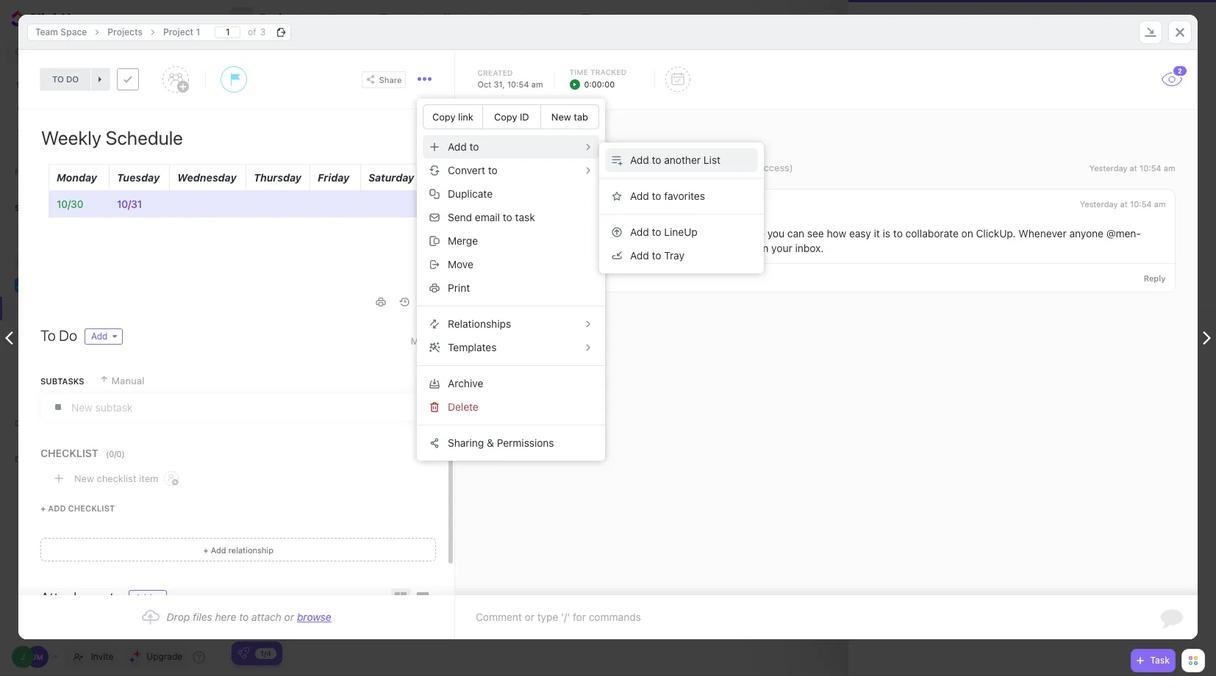 Task type: locate. For each thing, give the bounding box(es) containing it.
reply
[[1144, 273, 1166, 283]]

0 vertical spatial 3
[[260, 26, 266, 37]]

copy
[[432, 111, 455, 123], [494, 111, 517, 123]]

to left another
[[652, 154, 661, 166]]

0 horizontal spatial 3
[[260, 26, 266, 37]]

1 inside the sidebar navigation
[[86, 326, 90, 338]]

projects link up home link
[[100, 23, 150, 41]]

yesterday up anyone
[[1080, 199, 1118, 209]]

space inside 'task locations' element
[[61, 26, 87, 37]]

board
[[394, 12, 423, 24]]

list right (you
[[704, 154, 721, 166]]

+ for + new task
[[275, 389, 280, 398]]

tions
[[527, 227, 1141, 255]]

calendar
[[457, 12, 501, 24]]

receive
[[659, 242, 694, 255]]

10:54
[[507, 79, 529, 89], [1140, 163, 1162, 173], [1130, 199, 1152, 209]]

yesterday up @men
[[1090, 163, 1128, 173]]

new inside new tab link
[[551, 111, 571, 122]]

whenever
[[1019, 227, 1067, 240]]

0 horizontal spatial 2
[[318, 165, 324, 177]]

task body element
[[18, 110, 455, 632]]

1 horizontal spatial copy
[[494, 111, 517, 123]]

closed down minimize task icon
[[1154, 81, 1186, 91]]

copy left id
[[494, 111, 517, 123]]

0 horizontal spatial projects
[[108, 26, 143, 37]]

0 vertical spatial project 1 link
[[156, 23, 208, 41]]

0 vertical spatial schedule
[[43, 129, 135, 154]]

project 1 link
[[156, 23, 208, 41], [0, 321, 192, 344]]

1 horizontal spatial at
[[1130, 163, 1138, 173]]

1 horizontal spatial schedule
[[330, 221, 373, 233]]

you up the notification
[[710, 227, 727, 240]]

add to
[[448, 140, 479, 153]]

1 horizontal spatial project 1
[[163, 26, 200, 37]]

0 vertical spatial hide
[[1132, 81, 1151, 91]]

project 1 inside 'task locations' element
[[163, 26, 200, 37]]

upgrade link
[[124, 647, 188, 668]]

projects up of 3
[[260, 12, 305, 25]]

0 vertical spatial 1
[[196, 26, 200, 37]]

add up you'll
[[630, 226, 649, 238]]

task inside button
[[358, 302, 379, 312]]

list up search tasks... text field
[[343, 12, 361, 24]]

hide closed down minimize task icon
[[1132, 81, 1186, 91]]

0 vertical spatial +
[[275, 389, 280, 398]]

3 for task 3
[[318, 193, 324, 205]]

search up home
[[29, 46, 58, 57]]

tab
[[574, 111, 588, 122]]

to left favorites at the top right
[[652, 190, 661, 202]]

tuesday
[[117, 171, 160, 184]]

project 2 link
[[968, 18, 1003, 28]]

board link
[[394, 0, 429, 37]]

closed down reply
[[1154, 292, 1186, 302]]

can
[[788, 227, 805, 240]]

0 vertical spatial hide closed
[[1132, 81, 1186, 91]]

3 for of 3
[[260, 26, 266, 37]]

2 closed from the top
[[1154, 292, 1186, 302]]

1 vertical spatial project 1 link
[[0, 321, 192, 344]]

@men
[[1107, 227, 1141, 240]]

table
[[595, 12, 622, 24]]

2
[[998, 18, 1003, 28], [318, 165, 324, 177]]

1 vertical spatial 3
[[318, 193, 324, 205]]

share inside "task details" element
[[379, 75, 402, 84]]

0 horizontal spatial team space
[[35, 26, 87, 37]]

1 vertical spatial 10:54
[[1140, 163, 1162, 173]]

0 vertical spatial 2
[[998, 18, 1003, 28]]

search down of 3
[[246, 44, 275, 55]]

checklist down (0/0)
[[97, 472, 136, 484]]

1 horizontal spatial +
[[275, 389, 280, 398]]

copy left "link"
[[432, 111, 455, 123]]

+
[[275, 389, 280, 398], [40, 504, 46, 513]]

0 horizontal spatial copy
[[432, 111, 455, 123]]

1 up ⌘k
[[196, 26, 200, 37]]

1 vertical spatial project 1
[[54, 326, 90, 338]]

1 horizontal spatial sharing & permissions
[[1088, 97, 1188, 108]]

3 down friday
[[318, 193, 324, 205]]

1 vertical spatial yesterday at 10:54 am
[[1080, 199, 1166, 209]]

1 vertical spatial here
[[215, 611, 236, 624]]

projects up home link
[[108, 26, 143, 37]]

task settings image
[[423, 77, 426, 81]]

add for add to lineup
[[630, 226, 649, 238]]

0 horizontal spatial team space link
[[28, 23, 94, 41]]

1 right do
[[86, 326, 90, 338]]

1 inside 'task locations' element
[[196, 26, 200, 37]]

hide down reply
[[1132, 292, 1151, 302]]

automations button
[[1057, 7, 1125, 29]]

0 horizontal spatial share button
[[362, 71, 406, 88]]

see
[[808, 227, 824, 240]]

hide closed button down reply
[[1117, 290, 1190, 304]]

1 vertical spatial list
[[704, 154, 721, 166]]

hide down minimize task icon
[[1132, 81, 1151, 91]]

0 vertical spatial share button
[[1155, 7, 1203, 30]]

1 hide closed button from the top
[[1117, 79, 1190, 93]]

1 hide from the top
[[1132, 81, 1151, 91]]

0 vertical spatial am
[[531, 79, 543, 89]]

search
[[246, 44, 275, 55], [29, 46, 58, 57]]

add
[[448, 140, 467, 153], [630, 154, 649, 166], [630, 190, 649, 202], [630, 226, 649, 238], [630, 249, 649, 262], [48, 504, 66, 513]]

hide closed
[[1132, 81, 1186, 91], [1132, 292, 1186, 302]]

new inside new task button
[[337, 302, 356, 312]]

add right copying
[[630, 154, 649, 166]]

home link
[[0, 71, 221, 95]]

2 for ‎task 2
[[318, 165, 324, 177]]

add down you created this task by copying #8678g9yjz (you don't have access)
[[630, 190, 649, 202]]

onboarding checklist button element
[[238, 648, 249, 660]]

1 vertical spatial 2
[[318, 165, 324, 177]]

1 vertical spatial &
[[487, 437, 494, 449]]

new task button
[[324, 300, 385, 314]]

0 vertical spatial here
[[730, 227, 751, 240]]

1 vertical spatial share button
[[362, 71, 406, 88]]

here right files
[[215, 611, 236, 624]]

0 horizontal spatial search
[[29, 46, 58, 57]]

(you
[[683, 162, 703, 174]]

of
[[248, 26, 256, 37]]

so
[[754, 227, 765, 240]]

to
[[40, 327, 56, 344]]

1 horizontal spatial 3
[[318, 193, 324, 205]]

1 vertical spatial +
[[40, 504, 46, 513]]

weekly schedule link
[[290, 215, 778, 240]]

1 vertical spatial share
[[379, 75, 402, 84]]

new tab
[[551, 111, 588, 122]]

0 horizontal spatial &
[[487, 437, 494, 449]]

print link
[[423, 276, 599, 300]]

project 1 link up notes
[[0, 321, 192, 344]]

permissions down delete link at the left of page
[[497, 437, 554, 449]]

saturday
[[368, 171, 414, 184]]

1/4
[[260, 649, 271, 658]]

0 horizontal spatial +
[[40, 504, 46, 513]]

0 vertical spatial share
[[1173, 13, 1197, 24]]

sharing & permissions
[[1088, 97, 1188, 108], [448, 437, 554, 449]]

in
[[761, 242, 769, 255]]

task
[[552, 162, 571, 174], [515, 211, 535, 224], [358, 302, 379, 312], [302, 389, 318, 398]]

to
[[470, 140, 479, 153], [652, 154, 661, 166], [652, 190, 661, 202], [503, 211, 512, 224], [652, 226, 661, 238], [894, 227, 903, 240], [652, 249, 661, 262], [239, 611, 249, 624]]

0 horizontal spatial share
[[379, 75, 402, 84]]

+ inside the task body element
[[40, 504, 46, 513]]

here up the notification
[[730, 227, 751, 240]]

0 vertical spatial task
[[294, 193, 315, 205]]

new inside the task body element
[[74, 472, 94, 484]]

wednesday
[[177, 171, 237, 184]]

yesterday
[[1090, 163, 1128, 173], [1080, 199, 1118, 209]]

you left about
[[553, 242, 570, 255]]

1 vertical spatial hide closed
[[1132, 292, 1186, 302]]

link
[[458, 111, 473, 123]]

you
[[478, 162, 494, 174]]

files
[[193, 611, 212, 624]]

0 vertical spatial closed
[[1154, 81, 1186, 91]]

0 vertical spatial permissions
[[1134, 97, 1188, 108]]

team inside 'task locations' element
[[35, 26, 58, 37]]

archive
[[448, 377, 483, 390]]

0 horizontal spatial sharing
[[448, 437, 484, 449]]

schedule right weekly
[[330, 221, 373, 233]]

delete
[[448, 401, 479, 413]]

here
[[730, 227, 751, 240], [215, 611, 236, 624]]

1 horizontal spatial 1
[[196, 26, 200, 37]]

project 1 inside the sidebar navigation
[[54, 326, 90, 338]]

1
[[196, 26, 200, 37], [86, 326, 90, 338]]

project 1 up ⌘k
[[163, 26, 200, 37]]

0 horizontal spatial project 1
[[54, 326, 90, 338]]

permissions down minimize task icon
[[1134, 97, 1188, 108]]

add for add to favorites
[[630, 190, 649, 202]]

commented
[[562, 198, 615, 210]]

user friends image
[[17, 281, 28, 290]]

to right is
[[894, 227, 903, 240]]

inbox.
[[796, 242, 824, 255]]

projects link left project 2
[[927, 18, 959, 28]]

docs
[[15, 454, 40, 464]]

projects left project 2
[[927, 18, 959, 28]]

add down checklist
[[48, 504, 66, 513]]

to left tray
[[652, 249, 661, 262]]

1 vertical spatial am
[[1164, 163, 1176, 173]]

sharing & permissions down minimize task icon
[[1088, 97, 1188, 108]]

0 horizontal spatial sharing & permissions
[[448, 437, 554, 449]]

3 right of at the left top of the page
[[260, 26, 266, 37]]

&
[[1124, 97, 1131, 108], [487, 437, 494, 449]]

1 horizontal spatial sharing
[[1088, 97, 1122, 108]]

projects inside "button"
[[260, 12, 305, 25]]

hide closed button down minimize task icon
[[1117, 79, 1190, 93]]

1 vertical spatial sharing & permissions link
[[423, 432, 599, 455]]

new for new tab
[[551, 111, 571, 122]]

1 horizontal spatial here
[[730, 227, 751, 240]]

1 vertical spatial hide closed button
[[1117, 290, 1190, 304]]

weekly
[[294, 221, 327, 233]]

0 vertical spatial &
[[1124, 97, 1131, 108]]

search inside the sidebar navigation
[[29, 46, 58, 57]]

list
[[343, 12, 361, 24], [704, 154, 721, 166]]

0 horizontal spatial here
[[215, 611, 236, 624]]

here inside ! tagging you here so you can see how easy it is to collaborate on clickup. whenever anyone @men tions you about work, you'll receive a notification in your inbox.
[[730, 227, 751, 240]]

sidebar navigation
[[0, 0, 221, 676]]

1 copy from the left
[[432, 111, 455, 123]]

‎task
[[294, 165, 315, 177]]

2 vertical spatial am
[[1155, 199, 1166, 209]]

is
[[883, 227, 891, 240]]

archive link
[[423, 372, 599, 396]]

0 horizontal spatial team
[[35, 26, 58, 37]]

project 1 link up ⌘k
[[156, 23, 208, 41]]

1 horizontal spatial space
[[894, 18, 918, 28]]

0 vertical spatial project 1
[[163, 26, 200, 37]]

team space link
[[871, 18, 918, 28], [28, 23, 94, 41]]

team space inside 'task locations' element
[[35, 26, 87, 37]]

have
[[733, 162, 755, 174]]

hide closed down reply
[[1132, 292, 1186, 302]]

0 horizontal spatial schedule
[[43, 129, 135, 154]]

0 vertical spatial list
[[343, 12, 361, 24]]

1 horizontal spatial task
[[1150, 655, 1170, 666]]

add right work,
[[630, 249, 649, 262]]

0 vertical spatial checklist
[[97, 472, 136, 484]]

favorites button
[[0, 154, 221, 189]]

task for task
[[1150, 655, 1170, 666]]

0 vertical spatial sharing & permissions link
[[1064, 93, 1194, 113]]

1 vertical spatial task
[[1150, 655, 1170, 666]]

0 vertical spatial hide closed button
[[1117, 79, 1190, 93]]

2 hide closed from the top
[[1132, 292, 1186, 302]]

1 vertical spatial 1
[[86, 326, 90, 338]]

copy for copy link
[[432, 111, 455, 123]]

0 vertical spatial yesterday at 10:54 am
[[1090, 163, 1176, 173]]

0 horizontal spatial task
[[294, 193, 315, 205]]

0 vertical spatial sharing
[[1088, 97, 1122, 108]]

checklist down "new checklist item"
[[68, 504, 115, 513]]

schedule up monday
[[43, 129, 135, 154]]

to up you in the left of the page
[[470, 140, 479, 153]]

1 horizontal spatial projects
[[260, 12, 305, 25]]

1 horizontal spatial share
[[1173, 13, 1197, 24]]

2 copy from the left
[[494, 111, 517, 123]]

project 1 up project notes
[[54, 326, 90, 338]]

3 inside 'task locations' element
[[260, 26, 266, 37]]

sharing & permissions down delete link at the left of page
[[448, 437, 554, 449]]

tracked
[[590, 68, 627, 76]]

1 vertical spatial closed
[[1154, 292, 1186, 302]]

monday
[[57, 171, 97, 184]]

add to another list
[[630, 154, 721, 166]]

created
[[478, 68, 513, 77]]

projects inside 'task locations' element
[[108, 26, 143, 37]]

0 horizontal spatial permissions
[[497, 437, 554, 449]]

hide
[[1132, 81, 1151, 91], [1132, 292, 1151, 302]]

add down copy link
[[448, 140, 467, 153]]

0 horizontal spatial 1
[[86, 326, 90, 338]]

mine link
[[411, 329, 433, 354]]

31,
[[494, 79, 505, 89]]

mine
[[411, 335, 433, 347]]

time
[[569, 68, 588, 76]]

1 horizontal spatial &
[[1124, 97, 1131, 108]]

notification
[[705, 242, 758, 255]]

to inside ! tagging you here so you can see how easy it is to collaborate on clickup. whenever anyone @men tions you about work, you'll receive a notification in your inbox.
[[894, 227, 903, 240]]

drop files here to attach or browse
[[167, 611, 331, 624]]

1 horizontal spatial team
[[871, 18, 891, 28]]

0 horizontal spatial list
[[343, 12, 361, 24]]

created
[[497, 162, 531, 174]]

1 vertical spatial hide
[[1132, 292, 1151, 302]]

you up your
[[768, 227, 785, 240]]

team space
[[871, 18, 918, 28], [35, 26, 87, 37]]

1 vertical spatial permissions
[[497, 437, 554, 449]]



Task type: vqa. For each thing, say whether or not it's contained in the screenshot.
Dashboard button
no



Task type: describe. For each thing, give the bounding box(es) containing it.
1 horizontal spatial you
[[710, 227, 727, 240]]

share for the right share button
[[1173, 13, 1197, 24]]

list inside "link"
[[343, 12, 361, 24]]

upgrade
[[146, 651, 182, 663]]

show more
[[37, 124, 86, 136]]

share button inside "task details" element
[[362, 71, 406, 88]]

browse
[[297, 611, 331, 624]]

Set task position in this List number field
[[215, 26, 241, 38]]

onboarding checklist button image
[[238, 648, 249, 660]]

you'll
[[631, 242, 657, 255]]

new for new checklist item
[[74, 472, 94, 484]]

copy link button
[[423, 104, 483, 129]]

this
[[533, 162, 549, 174]]

1 horizontal spatial permissions
[[1134, 97, 1188, 108]]

oct
[[478, 79, 491, 89]]

projects for the left the projects link
[[108, 26, 143, 37]]

new for new task
[[337, 302, 356, 312]]

1 horizontal spatial list
[[704, 154, 721, 166]]

10:54 inside created oct 31, 10:54 am
[[507, 79, 529, 89]]

home
[[37, 77, 63, 89]]

send email to task link
[[423, 206, 599, 229]]

0 horizontal spatial sharing & permissions link
[[423, 432, 599, 455]]

add inside the task body element
[[48, 504, 66, 513]]

collaborate
[[906, 227, 959, 240]]

share for share button in "task details" element
[[379, 75, 402, 84]]

your
[[772, 242, 793, 255]]

Search tasks... text field
[[246, 40, 368, 60]]

subtasks
[[40, 376, 84, 386]]

id
[[520, 111, 529, 123]]

project notes link
[[0, 368, 192, 391]]

1 closed from the top
[[1154, 81, 1186, 91]]

show
[[37, 124, 61, 136]]

1 vertical spatial yesterday
[[1080, 199, 1118, 209]]

delete link
[[423, 396, 599, 419]]

new task
[[337, 302, 379, 312]]

to left attach at the bottom left of the page
[[239, 611, 249, 624]]

1 horizontal spatial projects link
[[927, 18, 959, 28]]

automations
[[1064, 13, 1118, 24]]

2 horizontal spatial you
[[768, 227, 785, 240]]

2 hide closed button from the top
[[1117, 290, 1190, 304]]

search for search
[[29, 46, 58, 57]]

list link
[[343, 0, 366, 37]]

browse link
[[297, 611, 331, 624]]

task inside 'schedule' dialog
[[552, 162, 571, 174]]

thursday
[[254, 171, 301, 184]]

copy for copy id
[[494, 111, 517, 123]]

duplicate
[[448, 188, 493, 200]]

1 horizontal spatial team space link
[[871, 18, 918, 28]]

schedule dialog
[[18, 14, 1198, 640]]

! tagging you here so you can see how easy it is to collaborate on clickup. whenever anyone @men tions you about work, you'll receive a notification in your inbox.
[[527, 227, 1141, 255]]

minimize task image
[[1145, 27, 1157, 37]]

task 3
[[294, 193, 324, 205]]

projects button
[[254, 2, 305, 35]]

2 hide from the top
[[1132, 292, 1151, 302]]

clickup.
[[976, 227, 1016, 240]]

more
[[64, 124, 86, 136]]

do
[[59, 327, 77, 344]]

add to tray link
[[605, 244, 758, 268]]

schedule inside the task body element
[[43, 129, 135, 154]]

1 vertical spatial sharing
[[448, 437, 484, 449]]

search tasks...
[[246, 44, 307, 55]]

projects for projects "button" at left
[[260, 12, 305, 25]]

search for search tasks...
[[246, 44, 275, 55]]

attach
[[252, 611, 281, 624]]

to left !
[[652, 226, 661, 238]]

send
[[448, 211, 472, 224]]

easy
[[850, 227, 872, 240]]

Edit task name text field
[[41, 125, 433, 150]]

10/30
[[57, 198, 83, 210]]

friday
[[318, 171, 349, 184]]

copy link
[[432, 111, 473, 123]]

project notes
[[54, 374, 110, 385]]

1 hide closed from the top
[[1132, 81, 1186, 91]]

table link
[[595, 0, 627, 37]]

1 vertical spatial checklist
[[68, 504, 115, 513]]

2 for project 2
[[998, 18, 1003, 28]]

add for add to tray
[[630, 249, 649, 262]]

2 vertical spatial 10:54
[[1130, 199, 1152, 209]]

send email to task
[[448, 211, 535, 224]]

0 vertical spatial sharing & permissions
[[1088, 97, 1188, 108]]

created oct 31, 10:54 am
[[478, 68, 543, 89]]

to do
[[40, 327, 77, 344]]

team space link inside 'task locations' element
[[28, 23, 94, 41]]

lineup
[[664, 226, 698, 238]]

new checklist item
[[74, 472, 158, 484]]

you created this task by copying #8678g9yjz (you don't have access)
[[478, 162, 793, 174]]

copy id
[[494, 111, 529, 123]]

add for add to
[[448, 140, 467, 153]]

how
[[827, 227, 847, 240]]

anyone
[[1070, 227, 1104, 240]]

on
[[962, 227, 974, 240]]

access)
[[758, 162, 793, 174]]

of 3
[[248, 26, 266, 37]]

move link
[[423, 253, 599, 276]]

#8678g9yjz
[[627, 162, 681, 174]]

New subtask text field
[[71, 394, 432, 421]]

tagging
[[669, 227, 707, 240]]

add to favorites
[[630, 190, 705, 202]]

0 horizontal spatial at
[[1121, 199, 1128, 209]]

it
[[874, 227, 880, 240]]

1 horizontal spatial team space
[[871, 18, 918, 28]]

another
[[664, 154, 701, 166]]

add for add to another list
[[630, 154, 649, 166]]

1 horizontal spatial sharing & permissions link
[[1064, 93, 1194, 113]]

print
[[448, 282, 470, 294]]

checklist (0/0)
[[40, 447, 125, 460]]

1 vertical spatial sharing & permissions
[[448, 437, 554, 449]]

am inside created oct 31, 10:54 am
[[531, 79, 543, 89]]

10/31
[[117, 198, 142, 210]]

move
[[448, 258, 473, 271]]

project 2
[[968, 18, 1003, 28]]

2 horizontal spatial projects
[[927, 18, 959, 28]]

work,
[[603, 242, 629, 255]]

gantt link
[[535, 0, 568, 37]]

task locations element
[[18, 14, 1198, 50]]

add to another list link
[[605, 149, 758, 172]]

0 horizontal spatial you
[[553, 242, 570, 255]]

add to lineup
[[630, 226, 698, 238]]

1 vertical spatial schedule
[[330, 221, 373, 233]]

0 horizontal spatial projects link
[[100, 23, 150, 41]]

task for task 3
[[294, 193, 315, 205]]

invite
[[91, 651, 113, 663]]

+ new task
[[275, 389, 318, 398]]

merge link
[[423, 229, 599, 253]]

attachments
[[40, 590, 121, 607]]

task details element
[[18, 50, 1198, 110]]

!
[[663, 227, 667, 240]]

(0/0)
[[106, 449, 125, 458]]

project inside 'task locations' element
[[163, 26, 194, 37]]

‎task 2
[[294, 165, 324, 177]]

1 horizontal spatial share button
[[1155, 7, 1203, 30]]

to right email
[[503, 211, 512, 224]]

or
[[284, 611, 294, 624]]

notifications
[[37, 100, 93, 112]]

gantt
[[535, 12, 562, 24]]

+ for + add checklist
[[40, 504, 46, 513]]

task 3 link
[[290, 187, 778, 212]]

calendar link
[[457, 0, 507, 37]]

tasks...
[[278, 44, 307, 55]]

0 vertical spatial yesterday
[[1090, 163, 1128, 173]]

‎task 2 link
[[290, 159, 778, 184]]

new tab link
[[540, 104, 599, 129]]

tray
[[664, 249, 685, 262]]

0 vertical spatial at
[[1130, 163, 1138, 173]]



